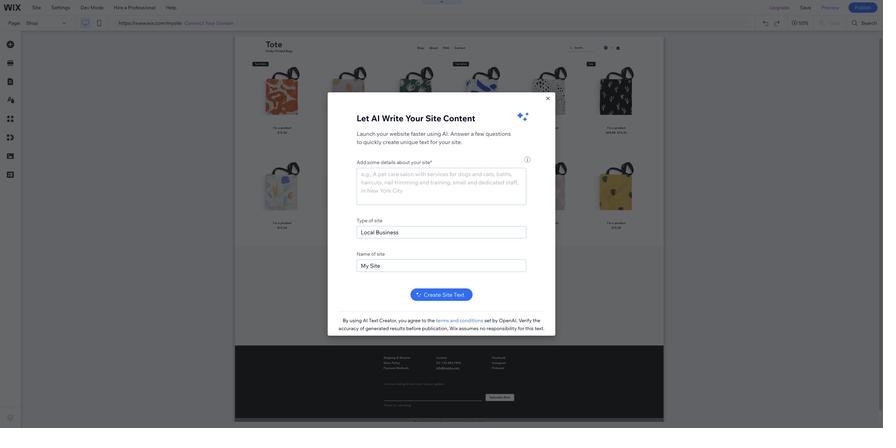 Task type: locate. For each thing, give the bounding box(es) containing it.
questions
[[486, 130, 511, 137]]

1 vertical spatial your
[[405, 113, 424, 123]]

0 horizontal spatial text
[[369, 318, 378, 324]]

the up "publication,"
[[427, 318, 435, 324]]

your up the faster
[[405, 113, 424, 123]]

for
[[430, 139, 438, 146], [518, 326, 524, 332]]

site up launch your website faster using ai. answer a few questions to quickly create unique text for your site.
[[425, 113, 441, 123]]

of
[[369, 218, 373, 224], [371, 251, 376, 257], [360, 326, 364, 332]]

0 vertical spatial site
[[374, 218, 382, 224]]

0 vertical spatial for
[[430, 139, 438, 146]]

0 horizontal spatial using
[[350, 318, 362, 324]]

for right text
[[430, 139, 438, 146]]

the up the text.
[[533, 318, 540, 324]]

0 vertical spatial of
[[369, 218, 373, 224]]

0 horizontal spatial your
[[377, 130, 388, 137]]

save
[[800, 4, 811, 11]]

to down launch
[[357, 139, 362, 146]]

for inside set by openai. verify the accuracy of generated results before publication, wix assumes no responsibility for this text.
[[518, 326, 524, 332]]

1 horizontal spatial ai
[[371, 113, 380, 123]]

0 horizontal spatial ai
[[363, 318, 368, 324]]

2 the from the left
[[533, 318, 540, 324]]

for for this
[[518, 326, 524, 332]]

0 vertical spatial ai
[[371, 113, 380, 123]]

agree
[[408, 318, 421, 324]]

1 vertical spatial site
[[377, 251, 385, 257]]

site for name of site
[[377, 251, 385, 257]]

text
[[419, 139, 429, 146]]

1 vertical spatial site
[[425, 113, 441, 123]]

0 horizontal spatial to
[[357, 139, 362, 146]]

site inside 'button'
[[442, 291, 453, 298]]

site right type
[[374, 218, 382, 224]]

a left the few on the right of page
[[471, 130, 474, 137]]

assumes
[[459, 326, 479, 332]]

hire a professional
[[114, 4, 156, 11]]

your down ai.
[[439, 139, 450, 146]]

domain
[[216, 20, 234, 26]]

quickly
[[363, 139, 382, 146]]

upgrade
[[770, 4, 789, 11]]

your left the domain
[[205, 20, 215, 26]]

using
[[427, 130, 441, 137], [350, 318, 362, 324]]

a right the hire
[[124, 4, 127, 11]]

0 horizontal spatial the
[[427, 318, 435, 324]]

responsibility
[[487, 326, 517, 332]]

ai up generated
[[363, 318, 368, 324]]

2 horizontal spatial your
[[439, 139, 450, 146]]

your up create
[[377, 130, 388, 137]]

2 vertical spatial site
[[442, 291, 453, 298]]

1 horizontal spatial for
[[518, 326, 524, 332]]

preview
[[821, 4, 839, 11]]

no
[[480, 326, 486, 332]]

1 vertical spatial for
[[518, 326, 524, 332]]

site
[[374, 218, 382, 224], [377, 251, 385, 257]]

50% button
[[788, 16, 813, 31]]

shop
[[26, 20, 38, 26]]

publication,
[[422, 326, 448, 332]]

1 horizontal spatial using
[[427, 130, 441, 137]]

search
[[861, 20, 877, 26]]

preview button
[[816, 0, 844, 15]]

name
[[357, 251, 370, 257]]

0 vertical spatial using
[[427, 130, 441, 137]]

of right accuracy
[[360, 326, 364, 332]]

text up terms and conditions button
[[454, 291, 464, 298]]

create
[[424, 291, 441, 298]]

to
[[357, 139, 362, 146], [422, 318, 426, 324]]

of right type
[[369, 218, 373, 224]]

1 vertical spatial your
[[439, 139, 450, 146]]

openai.
[[499, 318, 518, 324]]

2 vertical spatial of
[[360, 326, 364, 332]]

terms
[[436, 318, 449, 324]]

1 horizontal spatial a
[[471, 130, 474, 137]]

1 vertical spatial of
[[371, 251, 376, 257]]

the
[[427, 318, 435, 324], [533, 318, 540, 324]]

1 vertical spatial using
[[350, 318, 362, 324]]

site
[[32, 4, 41, 11], [425, 113, 441, 123], [442, 291, 453, 298]]

1 horizontal spatial to
[[422, 318, 426, 324]]

for left this
[[518, 326, 524, 332]]

0 vertical spatial to
[[357, 139, 362, 146]]

terms and conditions button
[[436, 318, 483, 324]]

publish button
[[849, 2, 878, 13]]

2 horizontal spatial site
[[442, 291, 453, 298]]

answer
[[450, 130, 470, 137]]

name of site
[[357, 251, 385, 257]]

using right by
[[350, 318, 362, 324]]

1 horizontal spatial site
[[425, 113, 441, 123]]

1 horizontal spatial the
[[533, 318, 540, 324]]

using inside launch your website faster using ai. answer a few questions to quickly create unique text for your site.
[[427, 130, 441, 137]]

1 vertical spatial to
[[422, 318, 426, 324]]

a
[[124, 4, 127, 11], [471, 130, 474, 137]]

help
[[166, 4, 177, 11]]

about
[[397, 159, 410, 166]]

site*
[[422, 159, 432, 166]]

connect
[[185, 20, 204, 26]]

faster
[[411, 130, 426, 137]]

results
[[390, 326, 405, 332]]

publish
[[855, 4, 871, 11]]

website
[[390, 130, 410, 137]]

to inside launch your website faster using ai. answer a few questions to quickly create unique text for your site.
[[357, 139, 362, 146]]

using left ai.
[[427, 130, 441, 137]]

create
[[383, 139, 399, 146]]

your
[[377, 130, 388, 137], [439, 139, 450, 146], [411, 159, 421, 166]]

1 vertical spatial a
[[471, 130, 474, 137]]

your left site*
[[411, 159, 421, 166]]

of right name
[[371, 251, 376, 257]]

ai right let
[[371, 113, 380, 123]]

ai
[[371, 113, 380, 123], [363, 318, 368, 324]]

2 vertical spatial your
[[411, 159, 421, 166]]

content
[[443, 113, 475, 123]]

site up "shop"
[[32, 4, 41, 11]]

text inside 'button'
[[454, 291, 464, 298]]

0 horizontal spatial your
[[205, 20, 215, 26]]

1 horizontal spatial text
[[454, 291, 464, 298]]

for inside launch your website faster using ai. answer a few questions to quickly create unique text for your site.
[[430, 139, 438, 146]]

text up generated
[[369, 318, 378, 324]]

add
[[357, 159, 366, 166]]

1 the from the left
[[427, 318, 435, 324]]

site right name
[[377, 251, 385, 257]]

0 horizontal spatial a
[[124, 4, 127, 11]]

1 horizontal spatial your
[[405, 113, 424, 123]]

details
[[381, 159, 396, 166]]

write
[[382, 113, 404, 123]]

create site text button
[[410, 289, 473, 301]]

0 vertical spatial your
[[377, 130, 388, 137]]

1 horizontal spatial your
[[411, 159, 421, 166]]

text
[[454, 291, 464, 298], [369, 318, 378, 324]]

your
[[205, 20, 215, 26], [405, 113, 424, 123]]

to right agree
[[422, 318, 426, 324]]

site right create
[[442, 291, 453, 298]]

0 vertical spatial text
[[454, 291, 464, 298]]

0 horizontal spatial for
[[430, 139, 438, 146]]

0 horizontal spatial site
[[32, 4, 41, 11]]



Task type: vqa. For each thing, say whether or not it's contained in the screenshot.
Portfolio
no



Task type: describe. For each thing, give the bounding box(es) containing it.
unique
[[400, 139, 418, 146]]

set
[[484, 318, 491, 324]]

tools button
[[814, 16, 846, 31]]

this
[[525, 326, 534, 332]]

of inside set by openai. verify the accuracy of generated results before publication, wix assumes no responsibility for this text.
[[360, 326, 364, 332]]

50%
[[799, 20, 809, 26]]

https://www.wix.com/mysite connect your domain
[[119, 20, 234, 26]]

tools
[[828, 20, 840, 26]]

let
[[357, 113, 369, 123]]

set by openai. verify the accuracy of generated results before publication, wix assumes no responsibility for this text.
[[339, 318, 545, 332]]

e.g., A pet care salon with services for dogs and cats, baths, haircuts, nail trimming and training, small and dedicated staff, in New York City text field
[[357, 168, 526, 205]]

https://www.wix.com/mysite
[[119, 20, 182, 26]]

conditions
[[460, 318, 483, 324]]

save button
[[795, 0, 816, 15]]

by
[[343, 318, 349, 324]]

1 vertical spatial text
[[369, 318, 378, 324]]

launch
[[357, 130, 376, 137]]

search button
[[847, 16, 883, 31]]

0 vertical spatial your
[[205, 20, 215, 26]]

hire
[[114, 4, 123, 11]]

accuracy
[[339, 326, 359, 332]]

add some details about your site*
[[357, 159, 432, 166]]

site for type of site
[[374, 218, 382, 224]]

a inside launch your website faster using ai. answer a few questions to quickly create unique text for your site.
[[471, 130, 474, 137]]

mode
[[90, 4, 104, 11]]

launch your website faster using ai. answer a few questions to quickly create unique text for your site.
[[357, 130, 511, 146]]

for for your
[[430, 139, 438, 146]]

you
[[398, 318, 407, 324]]

settings
[[51, 4, 70, 11]]

text.
[[535, 326, 545, 332]]

verify
[[519, 318, 532, 324]]

of for type
[[369, 218, 373, 224]]

and
[[450, 318, 459, 324]]

the inside set by openai. verify the accuracy of generated results before publication, wix assumes no responsibility for this text.
[[533, 318, 540, 324]]

by
[[492, 318, 498, 324]]

dev
[[81, 4, 89, 11]]

dev mode
[[81, 4, 104, 11]]

create site text
[[424, 291, 464, 298]]

0 vertical spatial site
[[32, 4, 41, 11]]

of for name
[[371, 251, 376, 257]]

generated
[[365, 326, 389, 332]]

site.
[[452, 139, 462, 146]]

by using ai text creator, you agree to the terms and conditions
[[343, 318, 483, 324]]

few
[[475, 130, 484, 137]]

ai.
[[442, 130, 449, 137]]

1 vertical spatial ai
[[363, 318, 368, 324]]

let ai write your site content
[[357, 113, 475, 123]]

type of site
[[357, 218, 382, 224]]

wix
[[450, 326, 458, 332]]

professional
[[128, 4, 156, 11]]

0 vertical spatial a
[[124, 4, 127, 11]]

creator,
[[379, 318, 397, 324]]

type
[[357, 218, 368, 224]]

before
[[406, 326, 421, 332]]

Fluffy Tails text field
[[357, 260, 526, 272]]

some
[[367, 159, 380, 166]]

Pet Care Provider text field
[[357, 226, 526, 239]]



